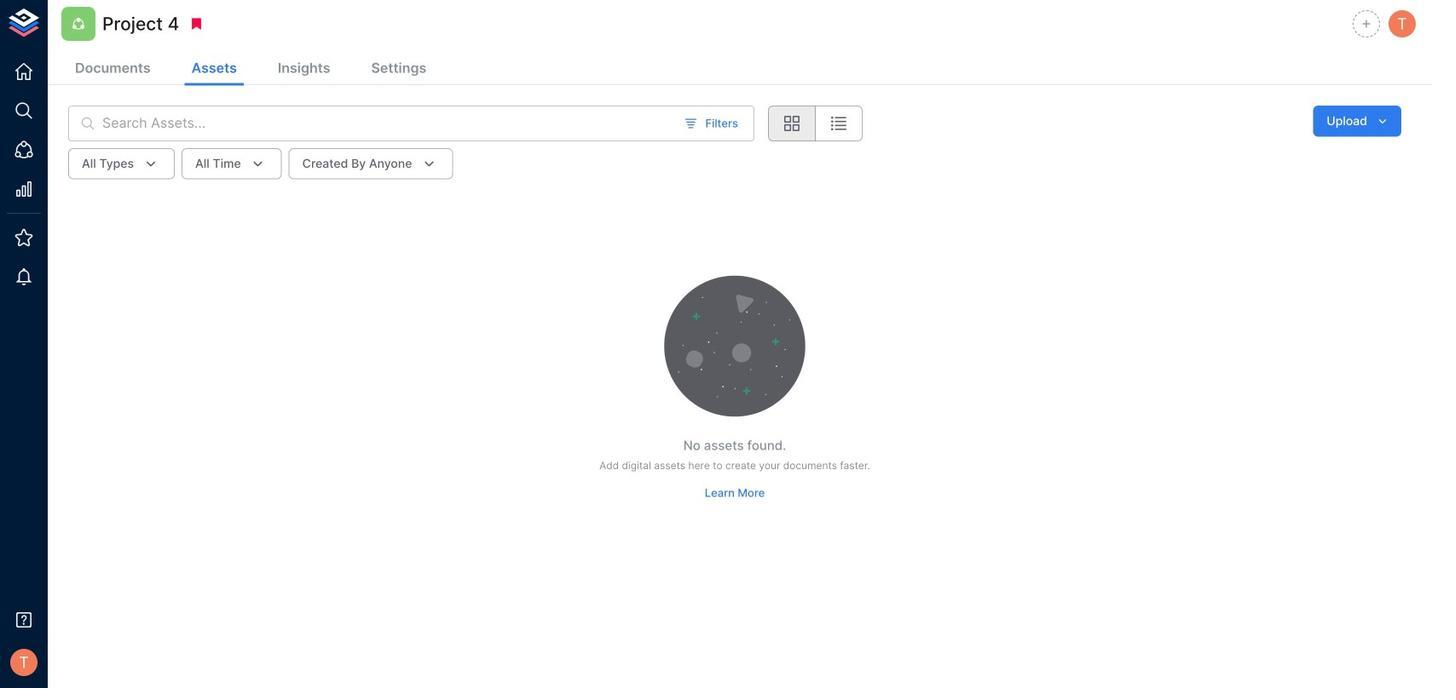 Task type: vqa. For each thing, say whether or not it's contained in the screenshot.
as to the top
no



Task type: locate. For each thing, give the bounding box(es) containing it.
group
[[768, 106, 863, 142]]

Search Assets... text field
[[102, 106, 674, 142]]



Task type: describe. For each thing, give the bounding box(es) containing it.
remove bookmark image
[[189, 16, 204, 32]]



